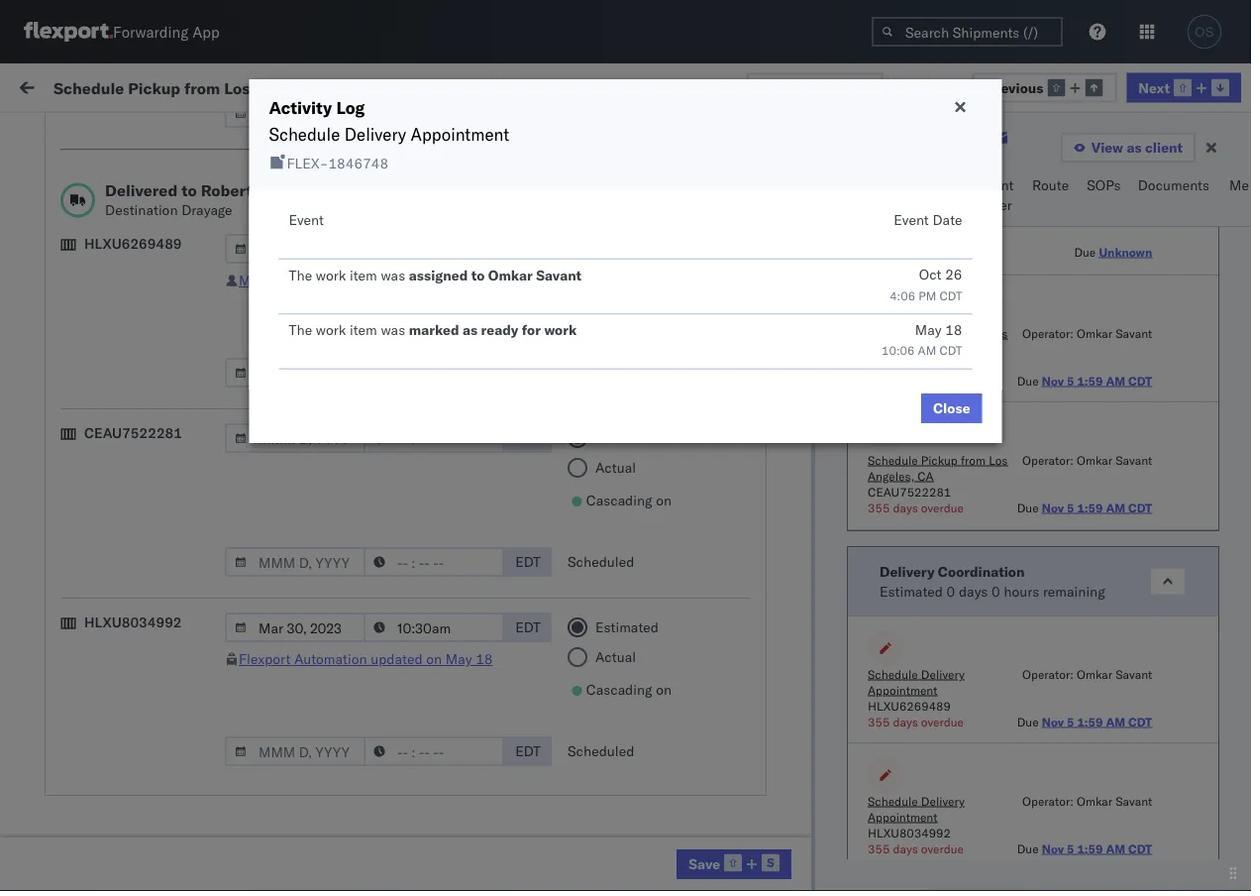 Task type: describe. For each thing, give the bounding box(es) containing it.
2023 right 25,
[[464, 766, 498, 783]]

snoozed : no
[[410, 123, 481, 138]]

0 horizontal spatial file
[[778, 79, 802, 96]]

flex-1846748 for 2nd schedule delivery appointment link from the top of the page
[[1094, 373, 1197, 391]]

angeles, for confirm pickup from los angeles, ca link
[[205, 537, 259, 554]]

oct
[[919, 266, 942, 283]]

message (0)
[[266, 77, 347, 94]]

summary
[[847, 176, 907, 194]]

as inside button
[[1127, 139, 1142, 156]]

client order
[[977, 176, 1014, 214]]

confirm pickup from los angeles, ca button
[[46, 536, 281, 577]]

documents for second upload customs clearance documents link from the bottom of the page
[[46, 426, 117, 443]]

2 1889466 from the top
[[1137, 504, 1197, 521]]

1 horizontal spatial hlxu6269489
[[868, 698, 951, 713]]

4 operator: omkar savant from the top
[[1023, 793, 1153, 808]]

0 horizontal spatial exception
[[806, 79, 871, 96]]

activity inside button
[[508, 79, 555, 96]]

4:06
[[890, 288, 916, 303]]

1 flex-2130387 from the top
[[1094, 678, 1197, 696]]

9 ocean fcl from the top
[[607, 853, 676, 870]]

6:00
[[319, 548, 349, 565]]

upload customs clearance documents for third upload customs clearance documents link
[[46, 798, 217, 836]]

my work
[[20, 72, 108, 99]]

flexport demo consignee for 2:00 am cdt, aug 19, 2022
[[735, 199, 898, 216]]

import work
[[167, 77, 250, 94]]

schedule pickup from los angeles, ca for vandelay schedule pickup from los angeles, ca link
[[46, 755, 267, 792]]

automation
[[294, 650, 367, 668]]

the work item was assigned to omkar savant
[[289, 266, 582, 283]]

view as client
[[1092, 139, 1183, 156]]

-- : -- -- text field for ceau7522281
[[364, 547, 504, 577]]

the work item was marked as ready for work
[[289, 321, 577, 338]]

documents button
[[1131, 168, 1222, 226]]

delivered
[[105, 180, 178, 200]]

batch
[[1141, 77, 1180, 94]]

vandelay west
[[864, 766, 957, 783]]

1 account from the top
[[966, 678, 1018, 696]]

3 customs from the top
[[94, 798, 150, 816]]

2 nov 5 1:59 am cdt button from the top
[[1042, 500, 1153, 515]]

work for the work item was assigned to omkar savant
[[316, 266, 346, 283]]

5, for 1st schedule delivery appointment link
[[444, 242, 457, 260]]

aug
[[415, 199, 441, 216]]

355 days overdue for third the nov 5 1:59 am cdt 'button'
[[868, 714, 964, 729]]

workitem button
[[12, 158, 287, 177]]

view as client button
[[1061, 133, 1196, 163]]

mes button
[[1222, 168, 1252, 226]]

13,
[[439, 635, 461, 652]]

1 integration test account - karl lagerfeld from the top
[[864, 678, 1122, 696]]

ready
[[481, 321, 519, 338]]

edt for -- : -- -- text field associated with hlxu8034992
[[516, 742, 541, 760]]

route button
[[1025, 168, 1080, 226]]

dec for 23,
[[412, 548, 438, 565]]

3 lagerfeld from the top
[[1063, 809, 1122, 827]]

0 vertical spatial for
[[189, 123, 205, 138]]

the for the work item was marked as ready for work
[[289, 321, 312, 338]]

4 overdue from the top
[[922, 841, 964, 856]]

1 overdue from the top
[[922, 373, 964, 388]]

9 fcl from the top
[[651, 853, 676, 870]]

from for vandelay schedule pickup from los angeles, ca link
[[154, 755, 183, 772]]

3 2130387 from the top
[[1137, 809, 1197, 827]]

due nov 5 1:59 am cdt for 3rd the nov 5 1:59 am cdt 'button' from the bottom of the page
[[1018, 500, 1153, 515]]

2 operator: omkar savant from the top
[[1023, 452, 1153, 467]]

3 account from the top
[[966, 809, 1018, 827]]

batch action
[[1141, 77, 1228, 94]]

3 355 from the top
[[868, 714, 890, 729]]

app
[[192, 22, 220, 41]]

2 upload customs clearance documents button from the top
[[46, 405, 281, 447]]

0 horizontal spatial activity
[[269, 97, 332, 118]]

cst, for schedule pickup from los angeles, ca link related to bosch ocean test
[[379, 460, 410, 478]]

6:00 pm cst, dec 23, 2022
[[319, 548, 501, 565]]

5, for 2nd schedule delivery appointment link from the top of the page
[[444, 373, 457, 391]]

marvin arroz updated on may 23 button
[[239, 272, 445, 289]]

8:00 am cst, dec 24, 2022
[[319, 591, 502, 609]]

schedule pickup from los angeles, ca for schedule pickup from los angeles, ca link related to bosch ocean test
[[46, 449, 267, 487]]

mmm d, yyyy text field for 3rd -- : -- -- text field from the bottom of the page
[[225, 423, 366, 453]]

msdu
[[1221, 634, 1252, 652]]

1 operator: omkar savant from the top
[[1023, 326, 1153, 340]]

4 lagerfeld from the top
[[1063, 853, 1122, 870]]

3 - from the top
[[1022, 809, 1031, 827]]

forwarding
[[113, 22, 189, 41]]

1 10:30 from the top
[[319, 678, 358, 696]]

205 on track
[[455, 77, 536, 94]]

19,
[[444, 199, 466, 216]]

workitem
[[22, 162, 74, 177]]

1 horizontal spatial exception
[[942, 77, 1007, 94]]

confirm delivery link
[[46, 589, 151, 609]]

2 schedule pickup from los angeles, ca link from the top
[[46, 318, 281, 357]]

2 operator: from the top
[[1023, 452, 1074, 467]]

5 resize handle column header from the left
[[831, 154, 854, 891]]

pickup for vandelay schedule pickup from los angeles, ca link
[[108, 755, 151, 772]]

confirm delivery button
[[46, 589, 151, 611]]

0 horizontal spatial 18
[[476, 650, 493, 668]]

blocked,
[[242, 123, 292, 138]]

0 horizontal spatial log
[[336, 97, 365, 118]]

jan down 13,
[[421, 678, 443, 696]]

759
[[364, 77, 390, 94]]

4 schedule delivery appointment link from the top
[[46, 676, 244, 696]]

2 upload customs clearance documents link from the top
[[46, 405, 281, 445]]

8 fcl from the top
[[651, 678, 676, 696]]

0 horizontal spatial file exception
[[778, 79, 871, 96]]

2022 for 5th schedule pickup from los angeles, ca link from the bottom
[[460, 286, 495, 303]]

2 5 from the top
[[1067, 500, 1075, 515]]

cst, for schedule pickup from rotterdam, netherlands link
[[386, 722, 418, 739]]

close
[[934, 399, 971, 417]]

3 operator: from the top
[[1023, 667, 1074, 681]]

mes
[[1230, 176, 1252, 194]]

2 integration from the top
[[864, 722, 933, 739]]

cascading on for flexport automation updated on may 18
[[587, 681, 672, 698]]

cdt, for 1st schedule delivery appointment link
[[379, 242, 411, 260]]

import work button
[[159, 63, 258, 108]]

date
[[933, 211, 963, 228]]

1846748 for 4th schedule pickup from los angeles, ca link from the bottom of the page
[[1137, 330, 1197, 347]]

1 horizontal spatial file
[[914, 77, 938, 94]]

2 integration test account - karl lagerfeld from the top
[[864, 722, 1122, 739]]

8:00
[[319, 591, 349, 609]]

was for marked
[[381, 321, 406, 338]]

1 5 from the top
[[1067, 373, 1075, 388]]

next
[[1139, 79, 1171, 96]]

upload customs clearance documents for second upload customs clearance documents link from the bottom of the page
[[46, 406, 217, 443]]

2022 for 1st schedule delivery appointment link
[[460, 242, 495, 260]]

netherlands
[[46, 731, 123, 748]]

vandelay for vandelay
[[735, 766, 793, 783]]

-- : -- -- text field for hlxu8034992
[[364, 736, 504, 766]]

10:06
[[882, 343, 915, 358]]

route
[[1033, 176, 1070, 194]]

flexport for 2:00 am cdt, aug 19, 2022
[[735, 199, 787, 216]]

confirm for confirm delivery
[[46, 590, 96, 608]]

progress
[[309, 123, 358, 138]]

flex-1889466 for 6:00 pm cst, dec 23, 2022
[[1094, 548, 1197, 565]]

estimated for ceau7522281
[[596, 429, 659, 447]]

pickup for 4th schedule pickup from los angeles, ca link from the bottom of the page
[[108, 319, 151, 336]]

2 flex-2130387 from the top
[[1094, 722, 1197, 739]]

sops
[[1087, 176, 1122, 194]]

flex-1846748 for 1st schedule delivery appointment link
[[1094, 242, 1197, 260]]

3 integration test account - karl lagerfeld from the top
[[864, 809, 1122, 827]]

log inside button
[[559, 79, 582, 96]]

due nov 5 1:59 am cdt for 1st the nov 5 1:59 am cdt 'button' from the bottom of the page
[[1018, 841, 1153, 856]]

no
[[465, 123, 481, 138]]

2022 for 1st upload customs clearance documents link from the top
[[469, 199, 504, 216]]

4 integration test account - karl lagerfeld from the top
[[864, 853, 1122, 870]]

edt for -- : -- -- text field for ceau7522281
[[516, 553, 541, 570]]

updated for arroz
[[323, 272, 375, 289]]

scheduled for flexport automation updated on may 18
[[568, 742, 635, 760]]

1 integration from the top
[[864, 678, 933, 696]]

flexport. image
[[24, 22, 113, 42]]

1 resize handle column header from the left
[[283, 154, 307, 891]]

0 vertical spatial hlxu6269489
[[84, 235, 182, 252]]

abcd
[[1221, 765, 1252, 783]]

oct 26 4:06 pm cdt
[[890, 266, 963, 303]]

4 fcl from the top
[[651, 504, 676, 521]]

save
[[689, 855, 721, 872]]

hours
[[1004, 582, 1040, 600]]

due nov 5, 1:59 am
[[607, 79, 738, 96]]

0 horizontal spatial activity log
[[269, 97, 365, 118]]

confirm pickup from los angeles, ca
[[46, 537, 259, 574]]

4 nov 5 1:59 am cdt button from the top
[[1042, 841, 1153, 856]]

flex id
[[1063, 162, 1100, 177]]

3 integration from the top
[[864, 809, 933, 827]]

scheduled for marvin arroz updated on may 23
[[568, 364, 635, 381]]

coordination
[[938, 562, 1025, 580]]

upload for second upload customs clearance documents link from the bottom of the page
[[46, 406, 91, 423]]

delivery inside button
[[100, 590, 151, 608]]

2 10:30 from the top
[[319, 722, 358, 739]]

2 - from the top
[[1022, 722, 1031, 739]]

7 resize handle column header from the left
[[1187, 154, 1211, 891]]

ceau7522281 inside ceau7522281 due unknown
[[868, 228, 952, 243]]

4 resize handle column header from the left
[[702, 154, 726, 891]]

vandelay for vandelay west
[[864, 766, 922, 783]]

cst, for confirm pickup from los angeles, ca link
[[378, 548, 409, 565]]

robert
[[201, 180, 253, 200]]

suite
[[388, 180, 427, 200]]

client
[[1146, 139, 1183, 156]]

1:59 am cdt, nov 5, 2022 for 1st schedule delivery appointment link
[[319, 242, 495, 260]]

unknown button
[[1100, 244, 1153, 259]]

205
[[455, 77, 481, 94]]

2 flex-1889466 from the top
[[1094, 504, 1197, 521]]

1 vertical spatial ceau7522281
[[84, 424, 182, 442]]

sops button
[[1080, 168, 1131, 226]]

1 vertical spatial 23,
[[447, 678, 468, 696]]

mmm d, yyyy text field for first -- : -- -- text box
[[225, 98, 366, 128]]

pm inside oct 26 4:06 pm cdt
[[919, 288, 937, 303]]

edt for 3rd -- : -- -- text field from the bottom of the page
[[516, 429, 541, 447]]

6 resize handle column header from the left
[[1029, 154, 1053, 891]]

1846748 for 1st schedule delivery appointment link
[[1137, 242, 1197, 260]]

close button
[[922, 393, 983, 423]]

2 account from the top
[[966, 722, 1018, 739]]

3 overdue from the top
[[922, 714, 964, 729]]

1 upload customs clearance documents button from the top
[[46, 187, 281, 228]]

upload for 1st upload customs clearance documents link from the top
[[46, 188, 91, 205]]

1 vertical spatial hlxu8034992
[[84, 614, 182, 631]]

angeles, for 4th schedule pickup from los angeles, ca link from the bottom of the page
[[213, 319, 267, 336]]

pm right 6:00
[[353, 548, 374, 565]]

clearance for second upload customs clearance documents link from the bottom of the page
[[154, 406, 217, 423]]

ca for 5th schedule pickup from los angeles, ca link from the bottom
[[46, 295, 64, 312]]

customs for 2nd "upload customs clearance documents" button
[[94, 406, 150, 423]]

flexport demo consignee for 1:59 am cst, jan 13, 2023
[[735, 635, 898, 652]]

18 inside may 18 10:06 am cdt
[[946, 321, 963, 338]]

nyku
[[1221, 852, 1252, 870]]

flexport automation updated on may 18 button
[[239, 650, 493, 668]]

risk
[[409, 77, 432, 94]]

marvin
[[239, 272, 282, 289]]

west
[[925, 766, 957, 783]]

355 days overdue for 1st the nov 5 1:59 am cdt 'button' from the top of the page
[[868, 373, 964, 388]]

3 resize handle column header from the left
[[573, 154, 597, 891]]

23, for schedule pickup from rotterdam, netherlands
[[447, 722, 468, 739]]

1 schedule delivery appointment link from the top
[[46, 240, 244, 260]]

8 resize handle column header from the left
[[1216, 154, 1240, 891]]

demo for 2023
[[791, 635, 828, 652]]

los for flexport demo consignee's schedule pickup from los angeles, ca link
[[187, 624, 209, 641]]

3 schedule delivery appointment link from the top
[[46, 502, 244, 522]]

link
[[460, 79, 487, 96]]

ocean fcl for 1st schedule delivery appointment link
[[607, 242, 676, 260]]

bookings test consignee
[[864, 635, 1022, 652]]

3 flex-2130387 from the top
[[1094, 809, 1197, 827]]

flex
[[1063, 162, 1085, 177]]

25,
[[439, 766, 461, 783]]

summary button
[[840, 168, 919, 226]]

actual for ceau7522281
[[596, 459, 636, 476]]

1889466 for 6:00 pm cst, dec 23, 2022
[[1137, 548, 1197, 565]]

Search Shipments (/) text field
[[872, 17, 1063, 47]]

pickup for confirm pickup from los angeles, ca link
[[100, 537, 143, 554]]

1 schedule pickup from los angeles, ca link from the top
[[46, 274, 281, 314]]

3 karl from the top
[[1034, 809, 1060, 827]]

2022 for confirm delivery link
[[468, 591, 502, 609]]

clearance for third upload customs clearance documents link
[[154, 798, 217, 816]]

cst, for confirm delivery link
[[379, 591, 410, 609]]

ocean fcl for flexport demo consignee's schedule pickup from los angeles, ca link
[[607, 635, 676, 652]]

4 ocean fcl from the top
[[607, 504, 676, 521]]

1 nov 5 1:59 am cdt button from the top
[[1042, 373, 1153, 388]]

2 overdue from the top
[[922, 500, 964, 515]]

2 schedule delivery appointment link from the top
[[46, 371, 244, 391]]

4 account from the top
[[966, 853, 1018, 870]]

marked
[[409, 321, 459, 338]]

4 integration from the top
[[864, 853, 933, 870]]

event for event
[[289, 211, 324, 228]]

workspace
[[387, 79, 457, 96]]

message
[[266, 77, 321, 94]]

1 horizontal spatial for
[[522, 321, 541, 338]]

schedule pickup from rotterdam, netherlands link
[[46, 710, 281, 750]]

1 operator: from the top
[[1023, 326, 1074, 340]]

1 horizontal spatial file exception
[[914, 77, 1007, 94]]

filtered by:
[[20, 121, 91, 139]]

track
[[504, 77, 536, 94]]

355 days overdue for 1st the nov 5 1:59 am cdt 'button' from the bottom of the page
[[868, 841, 964, 856]]

2:00 am cdt, aug 19, 2022
[[319, 199, 504, 216]]



Task type: locate. For each thing, give the bounding box(es) containing it.
mmm d, yyyy text field for -- : -- -- text field associated with hlxu6269489
[[225, 358, 366, 388]]

2 vertical spatial upload
[[46, 798, 91, 816]]

0 vertical spatial upload customs clearance documents link
[[46, 187, 281, 226]]

-- : -- -- text field down 24,
[[364, 613, 504, 642]]

pm down flexport automation updated on may 18 button
[[361, 678, 383, 696]]

activity
[[508, 79, 555, 96], [269, 97, 332, 118]]

2 0 from the left
[[992, 582, 1001, 600]]

1 horizontal spatial 18
[[946, 321, 963, 338]]

2022 down ready
[[460, 373, 495, 391]]

1:59 am cdt, nov 5, 2022 for 5th schedule pickup from los angeles, ca link from the bottom
[[319, 286, 495, 303]]

edt for -- : -- -- text box associated with 23
[[516, 240, 541, 257]]

1 vertical spatial flexport demo consignee
[[735, 635, 898, 652]]

snoozed
[[410, 123, 456, 138]]

los for confirm pickup from los angeles, ca link
[[179, 537, 201, 554]]

0 vertical spatial flex-2130387
[[1094, 678, 1197, 696]]

delivery inside delivery coordination estimated 0 days 0 hours remaining
[[880, 562, 935, 580]]

2 customs from the top
[[94, 406, 150, 423]]

0 vertical spatial upload customs clearance documents
[[46, 188, 217, 225]]

the down arroz
[[289, 321, 312, 338]]

5 edt from the top
[[516, 618, 541, 636]]

scheduled
[[568, 364, 635, 381], [568, 553, 635, 570], [568, 742, 635, 760]]

2022 up ready
[[460, 286, 495, 303]]

item right arroz
[[350, 266, 377, 283]]

due nov 5 1:59 am cdt for 1st the nov 5 1:59 am cdt 'button' from the top of the page
[[1018, 373, 1153, 388]]

pickup for schedule pickup from los angeles, ca link related to bosch ocean test
[[108, 449, 151, 467]]

2 ocean fcl from the top
[[607, 373, 676, 391]]

pickup for 5th schedule pickup from los angeles, ca link from the bottom
[[108, 275, 151, 292]]

1 vertical spatial 2130387
[[1137, 722, 1197, 739]]

may
[[398, 272, 424, 289], [916, 321, 942, 338], [446, 650, 472, 668]]

los
[[224, 78, 250, 97], [187, 275, 209, 292], [187, 319, 209, 336], [989, 326, 1008, 340], [187, 449, 209, 467], [989, 452, 1008, 467], [179, 537, 201, 554], [187, 624, 209, 641], [187, 755, 209, 772]]

MMM D, YYYY text field
[[225, 98, 366, 128], [225, 234, 366, 264], [225, 423, 366, 453], [225, 547, 366, 577], [225, 736, 366, 766]]

2 vertical spatial cascading
[[587, 681, 653, 698]]

pm down oct
[[919, 288, 937, 303]]

2022 up assigned
[[460, 242, 495, 260]]

1 2130387 from the top
[[1137, 678, 1197, 696]]

2022 right marked
[[460, 330, 495, 347]]

1 vertical spatial 10:30 pm cst, jan 23, 2023
[[319, 722, 506, 739]]

event date
[[894, 211, 963, 228]]

-- : -- -- text field down workspace
[[364, 98, 504, 128]]

cdt inside oct 26 4:06 pm cdt
[[940, 288, 963, 303]]

los for 5th schedule pickup from los angeles, ca link from the bottom
[[187, 275, 209, 292]]

1 flexport demo consignee from the top
[[735, 199, 898, 216]]

2 cascading from the top
[[587, 492, 653, 509]]

from inside "schedule pickup from rotterdam, netherlands"
[[154, 711, 183, 728]]

my
[[20, 72, 51, 99]]

4 due nov 5 1:59 am cdt from the top
[[1018, 841, 1153, 856]]

lagerfeld
[[1063, 678, 1122, 696], [1063, 722, 1122, 739], [1063, 809, 1122, 827], [1063, 853, 1122, 870]]

(0)
[[321, 77, 347, 94]]

overdue up coordination
[[922, 500, 964, 515]]

os button
[[1182, 9, 1228, 55]]

jan up 25,
[[421, 722, 443, 739]]

1 cascading on from the top
[[587, 302, 672, 320]]

1 vertical spatial confirm
[[46, 590, 96, 608]]

due nov 5 1:59 am cdt for third the nov 5 1:59 am cdt 'button'
[[1018, 714, 1153, 729]]

as up flex id button
[[1127, 139, 1142, 156]]

demo left bookings
[[791, 635, 828, 652]]

2130387
[[1137, 678, 1197, 696], [1137, 722, 1197, 739], [1137, 809, 1197, 827]]

1 vertical spatial 18
[[476, 650, 493, 668]]

documents for 1st upload customs clearance documents link from the top
[[46, 208, 117, 225]]

fcl for schedule pickup from los angeles, ca link related to bosch ocean test
[[651, 460, 676, 478]]

am inside may 18 10:06 am cdt
[[918, 343, 937, 358]]

0 vertical spatial hlxu8034992
[[868, 357, 951, 372]]

1 item from the top
[[350, 266, 377, 283]]

cst, for flexport demo consignee's schedule pickup from los angeles, ca link
[[379, 635, 410, 652]]

1 vertical spatial mmm d, yyyy text field
[[225, 613, 366, 642]]

1:59 am cst, jan 25, 2023
[[319, 766, 498, 783]]

4 355 from the top
[[868, 841, 890, 856]]

1 horizontal spatial work
[[926, 176, 961, 194]]

order
[[977, 196, 1013, 214]]

1 vertical spatial for
[[522, 321, 541, 338]]

work for my work
[[57, 72, 108, 99]]

23, up 24,
[[442, 548, 463, 565]]

schedule pickup from rotterdam, netherlands button
[[46, 710, 281, 752]]

flex-2130387 button
[[1063, 673, 1201, 701], [1063, 673, 1201, 701], [1063, 717, 1201, 745], [1063, 717, 1201, 745], [1063, 804, 1201, 832], [1063, 804, 1201, 832]]

1 horizontal spatial log
[[559, 79, 582, 96]]

jan for schedule pickup from rotterdam, netherlands link
[[421, 722, 443, 739]]

was for assigned
[[381, 266, 406, 283]]

flex-2130384
[[1094, 853, 1197, 870]]

2 2130387 from the top
[[1137, 722, 1197, 739]]

3 operator: omkar savant from the top
[[1023, 667, 1153, 681]]

5, for 5th schedule pickup from los angeles, ca link from the bottom
[[444, 286, 457, 303]]

2022 right 19,
[[469, 199, 504, 216]]

hlxu8034992
[[868, 357, 951, 372], [84, 614, 182, 631], [868, 825, 951, 840]]

cdt, down 2:00 am cdt, aug 19, 2022
[[379, 242, 411, 260]]

0 horizontal spatial for
[[189, 123, 205, 138]]

2 item from the top
[[350, 321, 377, 338]]

pickup inside "schedule pickup from rotterdam, netherlands"
[[108, 711, 151, 728]]

activity right the link
[[508, 79, 555, 96]]

0 vertical spatial actual
[[596, 459, 636, 476]]

work
[[57, 72, 108, 99], [316, 266, 346, 283], [316, 321, 346, 338], [545, 321, 577, 338]]

bosch inside "delivered to robert bosch llc (smv suite a) destination drayage"
[[257, 180, 303, 200]]

dec left 24,
[[414, 591, 440, 609]]

activity log
[[508, 79, 582, 96], [269, 97, 365, 118]]

2 vertical spatial 2130387
[[1137, 809, 1197, 827]]

4 schedule pickup from los angeles, ca link from the top
[[46, 623, 281, 663]]

cdt, down the work item was assigned to omkar savant
[[379, 330, 411, 347]]

1 vertical spatial work
[[926, 176, 961, 194]]

1846748 for 2nd schedule delivery appointment link from the top of the page
[[1137, 373, 1197, 391]]

1 upload customs clearance documents link from the top
[[46, 187, 281, 226]]

clearance for 1st upload customs clearance documents link from the top
[[154, 188, 217, 205]]

355
[[868, 373, 890, 388], [868, 500, 890, 515], [868, 714, 890, 729], [868, 841, 890, 856]]

cdt, left the 23
[[379, 286, 411, 303]]

actions
[[1192, 162, 1233, 177]]

1 vertical spatial actual
[[596, 648, 636, 666]]

759 at risk
[[364, 77, 432, 94]]

0 vertical spatial 18
[[946, 321, 963, 338]]

schedule pickup from los angeles, ca for flexport demo consignee's schedule pickup from los angeles, ca link
[[46, 624, 267, 661]]

0
[[947, 582, 956, 600], [992, 582, 1001, 600]]

0 vertical spatial confirm
[[46, 537, 96, 554]]

-
[[1022, 678, 1031, 696], [1022, 722, 1031, 739], [1022, 809, 1031, 827], [1022, 853, 1031, 870]]

ocean fcl for confirm delivery link
[[607, 591, 676, 609]]

1 vertical spatial cascading
[[587, 492, 653, 509]]

item for marked as ready for work
[[350, 321, 377, 338]]

for right ready
[[522, 321, 541, 338]]

3 cascading on from the top
[[587, 681, 672, 698]]

7 ocean fcl from the top
[[607, 635, 676, 652]]

23, for confirm pickup from los angeles, ca
[[442, 548, 463, 565]]

as left ready
[[463, 321, 478, 338]]

was
[[381, 266, 406, 283], [381, 321, 406, 338]]

work down 2:00
[[316, 266, 346, 283]]

cdt, down the work item was marked as ready for work
[[379, 373, 411, 391]]

1889466 for 8:00 am cst, dec 24, 2022
[[1137, 591, 1197, 609]]

2022 for 2nd schedule delivery appointment link from the top of the page
[[460, 373, 495, 391]]

updated right arroz
[[323, 272, 375, 289]]

integration test account - karl lagerfeld
[[864, 678, 1122, 696], [864, 722, 1122, 739], [864, 809, 1122, 827], [864, 853, 1122, 870]]

angeles, for 5th schedule pickup from los angeles, ca link from the bottom
[[213, 275, 267, 292]]

hlxu6269489 down bookings
[[868, 698, 951, 713]]

3 mmm d, yyyy text field from the top
[[225, 423, 366, 453]]

4 1889466 from the top
[[1137, 591, 1197, 609]]

llc
[[307, 180, 336, 200]]

dec left the 14,
[[414, 460, 440, 478]]

vandelay
[[735, 766, 793, 783], [864, 766, 922, 783]]

2 vertical spatial hlxu8034992
[[868, 825, 951, 840]]

was left marked
[[381, 321, 406, 338]]

to right assigned
[[472, 266, 485, 283]]

log right track
[[559, 79, 582, 96]]

8 ocean fcl from the top
[[607, 678, 676, 696]]

dec up 8:00 am cst, dec 24, 2022 at left
[[412, 548, 438, 565]]

ca inside confirm pickup from los angeles, ca
[[46, 557, 64, 574]]

cst,
[[379, 460, 410, 478], [378, 548, 409, 565], [379, 591, 410, 609], [379, 635, 410, 652], [386, 678, 418, 696], [386, 722, 418, 739], [379, 766, 410, 783]]

cdt, for 5th schedule pickup from los angeles, ca link from the bottom
[[379, 286, 411, 303]]

2023 up 1:59 am cst, jan 25, 2023
[[471, 722, 506, 739]]

work for the work item was marked as ready for work
[[316, 321, 346, 338]]

confirm pickup from los angeles, ca link
[[46, 536, 281, 575]]

2 resize handle column header from the left
[[504, 154, 527, 891]]

1 clearance from the top
[[154, 188, 217, 205]]

vandelay up save button
[[735, 766, 793, 783]]

confirm inside button
[[46, 590, 96, 608]]

from inside confirm pickup from los angeles, ca
[[146, 537, 175, 554]]

resize handle column header
[[283, 154, 307, 891], [504, 154, 527, 891], [573, 154, 597, 891], [702, 154, 726, 891], [831, 154, 854, 891], [1029, 154, 1053, 891], [1187, 154, 1211, 891], [1216, 154, 1240, 891]]

os
[[1196, 24, 1215, 39]]

1 horizontal spatial may
[[446, 650, 472, 668]]

may down 4:06 in the right of the page
[[916, 321, 942, 338]]

355 days overdue up vandelay west
[[868, 714, 964, 729]]

0 horizontal spatial event
[[289, 211, 324, 228]]

to inside "delivered to robert bosch llc (smv suite a) destination drayage"
[[182, 180, 197, 200]]

1 vertical spatial updated
[[371, 650, 423, 668]]

0 vertical spatial scheduled
[[568, 364, 635, 381]]

cst, down 8:00 am cst, dec 24, 2022 at left
[[379, 635, 410, 652]]

edt for -- : -- -- text field associated with hlxu6269489
[[516, 364, 541, 381]]

fcl
[[651, 242, 676, 260], [651, 373, 676, 391], [651, 460, 676, 478], [651, 504, 676, 521], [651, 548, 676, 565], [651, 591, 676, 609], [651, 635, 676, 652], [651, 678, 676, 696], [651, 853, 676, 870]]

4 mmm d, yyyy text field from the top
[[225, 547, 366, 577]]

2022 for confirm pickup from los angeles, ca link
[[467, 548, 501, 565]]

demo for 2022
[[791, 199, 828, 216]]

flex id button
[[1053, 158, 1191, 177]]

2 vertical spatial ceau7522281
[[868, 484, 952, 499]]

1 vertical spatial customs
[[94, 406, 150, 423]]

0 horizontal spatial as
[[463, 321, 478, 338]]

work right "import"
[[215, 77, 250, 94]]

schedule pickup from los angeles, ca for 4th schedule pickup from los angeles, ca link from the bottom of the page
[[46, 319, 267, 356]]

4 operator: from the top
[[1023, 793, 1074, 808]]

-- : -- -- text field up the work item was assigned to omkar savant
[[364, 234, 504, 264]]

work up date
[[926, 176, 961, 194]]

0 vertical spatial -- : -- -- text field
[[364, 98, 504, 128]]

cascading for flexport automation updated on may 18
[[587, 681, 653, 698]]

2 the from the top
[[289, 321, 312, 338]]

0 vertical spatial updated
[[323, 272, 375, 289]]

customs
[[94, 188, 150, 205], [94, 406, 150, 423], [94, 798, 150, 816]]

1 lagerfeld from the top
[[1063, 678, 1122, 696]]

0 vertical spatial demo
[[791, 199, 828, 216]]

1 vertical spatial -- : -- -- text field
[[364, 234, 504, 264]]

23, down 13,
[[447, 678, 468, 696]]

consignee for 2:00 am cdt, aug 19, 2022
[[831, 199, 898, 216]]

cdt inside may 18 10:06 am cdt
[[940, 343, 963, 358]]

ocean fcl for confirm pickup from los angeles, ca link
[[607, 548, 676, 565]]

10:30 pm cst, jan 23, 2023 up 1:59 am cst, jan 25, 2023
[[319, 722, 506, 739]]

2 vertical spatial scheduled
[[568, 742, 635, 760]]

ca for 4th schedule pickup from los angeles, ca link from the bottom of the page
[[46, 338, 64, 356]]

3 flex-1889466 from the top
[[1094, 548, 1197, 565]]

0 vertical spatial ceau7522281
[[868, 228, 952, 243]]

mmm d, yyyy text field up automation
[[225, 613, 366, 642]]

10:30
[[319, 678, 358, 696], [319, 722, 358, 739]]

ocean fcl for schedule pickup from los angeles, ca link related to bosch ocean test
[[607, 460, 676, 478]]

los for schedule pickup from los angeles, ca link related to bosch ocean test
[[187, 449, 209, 467]]

2 vertical spatial flex-2130387
[[1094, 809, 1197, 827]]

355 days overdue down 10:06 in the right top of the page
[[868, 373, 964, 388]]

upload customs clearance documents button
[[46, 187, 281, 228], [46, 405, 281, 447]]

3 nov 5 1:59 am cdt button from the top
[[1042, 714, 1153, 729]]

cst, left 25,
[[379, 766, 410, 783]]

the for the work item was assigned to omkar savant
[[289, 266, 312, 283]]

view
[[1092, 139, 1124, 156]]

copy workspace link button
[[351, 79, 487, 96]]

1 vertical spatial the
[[289, 321, 312, 338]]

2 demo from the top
[[791, 635, 828, 652]]

flex-1889466 button
[[1063, 455, 1201, 483], [1063, 455, 1201, 483], [1063, 499, 1201, 527], [1063, 499, 1201, 527], [1063, 543, 1201, 570], [1063, 543, 1201, 570], [1063, 586, 1201, 614], [1063, 586, 1201, 614]]

angeles, inside confirm pickup from los angeles, ca
[[205, 537, 259, 554]]

4 5 from the top
[[1067, 841, 1075, 856]]

work down the marvin arroz updated on may 23 button
[[316, 321, 346, 338]]

due nov 5 1:59 am cdt
[[1018, 373, 1153, 388], [1018, 500, 1153, 515], [1018, 714, 1153, 729], [1018, 841, 1153, 856]]

1:59 am cdt, nov 5, 2022 down the work item was assigned to omkar savant
[[319, 286, 495, 303]]

1 vertical spatial flex-2130387
[[1094, 722, 1197, 739]]

pickup inside confirm pickup from los angeles, ca
[[100, 537, 143, 554]]

3 edt from the top
[[516, 429, 541, 447]]

hlxu6269489 down destination
[[84, 235, 182, 252]]

4 lhuu from the top
[[1221, 591, 1252, 608]]

schedule pickup from los angeles, ca for 5th schedule pickup from los angeles, ca link from the bottom
[[46, 275, 267, 312]]

flex-1846748 button
[[1063, 237, 1201, 265], [1063, 237, 1201, 265], [1063, 325, 1201, 352], [1063, 325, 1201, 352], [1063, 368, 1201, 396], [1063, 368, 1201, 396]]

1 vertical spatial upload customs clearance documents button
[[46, 405, 281, 447]]

1 demo from the top
[[791, 199, 828, 216]]

0 vertical spatial 23,
[[442, 548, 463, 565]]

a)
[[431, 180, 453, 200]]

due inside ceau7522281 due unknown
[[1075, 244, 1096, 259]]

pickup for schedule pickup from rotterdam, netherlands link
[[108, 711, 151, 728]]

2022 up 8:00 am cst, dec 24, 2022 at left
[[467, 548, 501, 565]]

los inside confirm pickup from los angeles, ca
[[179, 537, 201, 554]]

0 vertical spatial work
[[215, 77, 250, 94]]

1846748
[[328, 154, 389, 172], [1137, 242, 1197, 260], [1137, 330, 1197, 347], [1137, 373, 1197, 391]]

2 vertical spatial 23,
[[447, 722, 468, 739]]

lhuu for 1:59 am cst, dec 14, 2022
[[1221, 460, 1252, 477]]

1 vertical spatial as
[[463, 321, 478, 338]]

confirm
[[46, 537, 96, 554], [46, 590, 96, 608]]

was left the 23
[[381, 266, 406, 283]]

documents inside button
[[1139, 176, 1210, 194]]

activity log down message (0)
[[269, 97, 365, 118]]

delivery coordination estimated 0 days 0 hours remaining
[[880, 562, 1106, 600]]

2 lagerfeld from the top
[[1063, 722, 1122, 739]]

1 event from the left
[[289, 211, 324, 228]]

2 scheduled from the top
[[568, 553, 635, 570]]

2 was from the top
[[381, 321, 406, 338]]

2 1:59 am cdt, nov 5, 2022 from the top
[[319, 286, 495, 303]]

work inside work button
[[926, 176, 961, 194]]

operator: omkar savant
[[1023, 326, 1153, 340], [1023, 452, 1153, 467], [1023, 667, 1153, 681], [1023, 793, 1153, 808]]

-- : -- -- text field
[[364, 98, 504, 128], [364, 234, 504, 264], [364, 613, 504, 642]]

ready
[[151, 123, 186, 138]]

3 upload customs clearance documents link from the top
[[46, 797, 281, 837]]

activity down message (0)
[[269, 97, 332, 118]]

0 vertical spatial 10:30 pm cst, jan 23, 2023
[[319, 678, 506, 696]]

activity log button
[[508, 75, 582, 100]]

mmm d, yyyy text field for 18's -- : -- -- text box
[[225, 613, 366, 642]]

2 clearance from the top
[[154, 406, 217, 423]]

1 - from the top
[[1022, 678, 1031, 696]]

fcl for 2nd schedule delivery appointment link from the top of the page
[[651, 373, 676, 391]]

nov 5 1:59 am cdt button
[[1042, 373, 1153, 388], [1042, 500, 1153, 515], [1042, 714, 1153, 729], [1042, 841, 1153, 856]]

days
[[893, 373, 918, 388], [893, 500, 918, 515], [959, 582, 989, 600], [893, 714, 918, 729], [893, 841, 918, 856]]

cdt, left aug
[[379, 199, 411, 216]]

6 fcl from the top
[[651, 591, 676, 609]]

work inside import work button
[[215, 77, 250, 94]]

1:59 am cdt, nov 5, 2022 down the work item was marked as ready for work
[[319, 373, 495, 391]]

cst, down 1:59 am cst, jan 13, 2023
[[386, 678, 418, 696]]

marvin arroz updated on may 23
[[239, 272, 445, 289]]

operator:
[[1023, 326, 1074, 340], [1023, 452, 1074, 467], [1023, 667, 1074, 681], [1023, 793, 1074, 808]]

1 horizontal spatial activity log
[[508, 79, 582, 96]]

-- : -- -- text field
[[364, 358, 504, 388], [364, 423, 504, 453], [364, 547, 504, 577], [364, 736, 504, 766]]

0 horizontal spatial hlxu6269489
[[84, 235, 182, 252]]

18 down oct 26 4:06 pm cdt
[[946, 321, 963, 338]]

estimated inside delivery coordination estimated 0 days 0 hours remaining
[[880, 582, 944, 600]]

angeles, for schedule pickup from los angeles, ca link related to bosch ocean test
[[213, 449, 267, 467]]

cst, up 1:59 am cst, jan 25, 2023
[[386, 722, 418, 739]]

schedule pickup from los angeles, ca
[[46, 275, 267, 312], [46, 319, 267, 356], [868, 326, 1008, 356], [46, 449, 267, 487], [868, 452, 1008, 483], [46, 624, 267, 661], [46, 755, 267, 792]]

jan for vandelay schedule pickup from los angeles, ca link
[[414, 766, 436, 783]]

2 355 from the top
[[868, 500, 890, 515]]

0 vertical spatial cascading
[[587, 302, 653, 320]]

may for 23
[[398, 272, 424, 289]]

may left the 23
[[398, 272, 424, 289]]

may for 18
[[446, 650, 472, 668]]

355 days overdue up coordination
[[868, 500, 964, 515]]

from for 5th schedule pickup from los angeles, ca link from the bottom
[[154, 275, 183, 292]]

work right ready
[[545, 321, 577, 338]]

1 scheduled from the top
[[568, 364, 635, 381]]

event left date
[[894, 211, 930, 228]]

confirm for confirm pickup from los angeles, ca
[[46, 537, 96, 554]]

jan left 13,
[[414, 635, 436, 652]]

0 horizontal spatial may
[[398, 272, 424, 289]]

may down 24,
[[446, 650, 472, 668]]

upload for third upload customs clearance documents link
[[46, 798, 91, 816]]

1 1:59 am cdt, nov 5, 2022 from the top
[[319, 242, 495, 260]]

5,
[[665, 79, 678, 96], [444, 242, 457, 260], [444, 286, 457, 303], [444, 330, 457, 347], [444, 373, 457, 391]]

ca for vandelay schedule pickup from los angeles, ca link
[[46, 775, 64, 792]]

from for confirm pickup from los angeles, ca link
[[146, 537, 175, 554]]

5, for 4th schedule pickup from los angeles, ca link from the bottom of the page
[[444, 330, 457, 347]]

18 right 13,
[[476, 650, 493, 668]]

2 karl from the top
[[1034, 722, 1060, 739]]

demo left summary button
[[791, 199, 828, 216]]

overdue up close
[[922, 373, 964, 388]]

pm up 1:59 am cst, jan 25, 2023
[[361, 722, 383, 739]]

flex-1889466 for 8:00 am cst, dec 24, 2022
[[1094, 591, 1197, 609]]

days inside delivery coordination estimated 0 days 0 hours remaining
[[959, 582, 989, 600]]

hlxu8034992 for schedule pickup from los angeles, ca
[[868, 357, 951, 372]]

2023 right 13,
[[464, 635, 498, 652]]

2 vertical spatial may
[[446, 650, 472, 668]]

0 vertical spatial to
[[182, 180, 197, 200]]

-- : -- -- text field for hlxu6269489
[[364, 358, 504, 388]]

1 customs from the top
[[94, 188, 150, 205]]

item down marvin arroz updated on may 23
[[350, 321, 377, 338]]

hlxu8034992 down vandelay west
[[868, 825, 951, 840]]

0 vertical spatial may
[[398, 272, 424, 289]]

fcl for 1st schedule delivery appointment link
[[651, 242, 676, 260]]

event for event date
[[894, 211, 930, 228]]

0 vertical spatial 2130387
[[1137, 678, 1197, 696]]

1 horizontal spatial event
[[894, 211, 930, 228]]

0 vertical spatial as
[[1127, 139, 1142, 156]]

0 vertical spatial the
[[289, 266, 312, 283]]

the right marvin
[[289, 266, 312, 283]]

jan left 25,
[[414, 766, 436, 783]]

next button
[[1127, 73, 1242, 102]]

log down copy on the left of page
[[336, 97, 365, 118]]

confirm inside confirm pickup from los angeles, ca
[[46, 537, 96, 554]]

fcl for confirm delivery link
[[651, 591, 676, 609]]

3 due nov 5 1:59 am cdt from the top
[[1018, 714, 1153, 729]]

estimated for hlxu6269489
[[596, 240, 659, 257]]

conta
[[1221, 154, 1252, 185]]

may inside may 18 10:06 am cdt
[[916, 321, 942, 338]]

23, up 25,
[[447, 722, 468, 739]]

2022 right 24,
[[468, 591, 502, 609]]

1 10:30 pm cst, jan 23, 2023 from the top
[[319, 678, 506, 696]]

1 confirm from the top
[[46, 537, 96, 554]]

1 edt from the top
[[516, 240, 541, 257]]

2 vertical spatial clearance
[[154, 798, 217, 816]]

omkar
[[488, 266, 533, 283], [1077, 326, 1113, 340], [1077, 452, 1113, 467], [1077, 667, 1113, 681], [1077, 793, 1113, 808]]

2022 right the 14,
[[468, 460, 502, 478]]

1:59 am cdt, nov 5, 2022 up the work item was assigned to omkar savant
[[319, 242, 495, 260]]

4 edt from the top
[[516, 553, 541, 570]]

1 355 days overdue from the top
[[868, 373, 964, 388]]

cdt, for 2nd schedule delivery appointment link from the top of the page
[[379, 373, 411, 391]]

action
[[1184, 77, 1228, 94]]

1:59 am cdt, nov 5, 2022 for 4th schedule pickup from los angeles, ca link from the bottom of the page
[[319, 330, 495, 347]]

confirm delivery
[[46, 590, 151, 608]]

hlxu8034992 for schedule delivery appointment
[[868, 825, 951, 840]]

1 0 from the left
[[947, 582, 956, 600]]

3 5 from the top
[[1067, 714, 1075, 729]]

10:30 pm cst, jan 23, 2023
[[319, 678, 506, 696], [319, 722, 506, 739]]

hlxu8034992 down 'confirm delivery' button
[[84, 614, 182, 631]]

2 vertical spatial cascading on
[[587, 681, 672, 698]]

los for 4th schedule pickup from los angeles, ca link from the bottom of the page
[[187, 319, 209, 336]]

2023 down 1:59 am cst, jan 13, 2023
[[471, 678, 506, 696]]

los for vandelay schedule pickup from los angeles, ca link
[[187, 755, 209, 772]]

1 karl from the top
[[1034, 678, 1060, 696]]

4 - from the top
[[1022, 853, 1031, 870]]

mmm d, yyyy text field for -- : -- -- text field associated with hlxu8034992
[[225, 736, 366, 766]]

1 vertical spatial scheduled
[[568, 553, 635, 570]]

1 355 from the top
[[868, 373, 890, 388]]

dec for 24,
[[414, 591, 440, 609]]

2 lhuu from the top
[[1221, 504, 1252, 521]]

2 10:30 pm cst, jan 23, 2023 from the top
[[319, 722, 506, 739]]

2 confirm from the top
[[46, 590, 96, 608]]

save button
[[677, 849, 792, 879]]

1 horizontal spatial to
[[472, 266, 485, 283]]

0 vertical spatial mmm d, yyyy text field
[[225, 358, 366, 388]]

for left work,
[[189, 123, 205, 138]]

2 vertical spatial dec
[[414, 591, 440, 609]]

1 vertical spatial to
[[472, 266, 485, 283]]

1 1889466 from the top
[[1137, 460, 1197, 478]]

1 was from the top
[[381, 266, 406, 283]]

cascading
[[587, 302, 653, 320], [587, 492, 653, 509], [587, 681, 653, 698]]

for
[[189, 123, 205, 138], [522, 321, 541, 338]]

0 vertical spatial customs
[[94, 188, 150, 205]]

2 vertical spatial upload customs clearance documents link
[[46, 797, 281, 837]]

cdt
[[940, 288, 963, 303], [940, 343, 963, 358], [1129, 373, 1153, 388], [1129, 500, 1153, 515], [1129, 714, 1153, 729], [1129, 841, 1153, 856]]

2023
[[464, 635, 498, 652], [471, 678, 506, 696], [471, 722, 506, 739], [464, 766, 498, 783]]

overdue up "west" on the bottom
[[922, 714, 964, 729]]

0 vertical spatial item
[[350, 266, 377, 283]]

work up by:
[[57, 72, 108, 99]]

to up drayage
[[182, 180, 197, 200]]

MMM D, YYYY text field
[[225, 358, 366, 388], [225, 613, 366, 642]]

355 days overdue down vandelay west
[[868, 841, 964, 856]]

3 schedule pickup from los angeles, ca link from the top
[[46, 448, 281, 488]]

26
[[946, 266, 963, 283]]

2 vertical spatial -- : -- -- text field
[[364, 613, 504, 642]]

2 -- : -- -- text field from the top
[[364, 423, 504, 453]]

1 upload from the top
[[46, 188, 91, 205]]

0 vertical spatial was
[[381, 266, 406, 283]]

confirm down confirm pickup from los angeles, ca
[[46, 590, 96, 608]]

event down 'llc'
[[289, 211, 324, 228]]

activity log right the link
[[508, 79, 582, 96]]

Search Work text field
[[586, 71, 802, 101]]

2 cascading on from the top
[[587, 492, 672, 509]]

1 vertical spatial upload customs clearance documents link
[[46, 405, 281, 445]]

deadline
[[319, 162, 367, 177]]

0 vertical spatial upload
[[46, 188, 91, 205]]

0 vertical spatial flexport demo consignee
[[735, 199, 898, 216]]

4 -- : -- -- text field from the top
[[364, 736, 504, 766]]

1 vertical spatial clearance
[[154, 406, 217, 423]]

hlxu8034992 up close
[[868, 357, 951, 372]]

flex-1889466 for 1:59 am cst, dec 14, 2022
[[1094, 460, 1197, 478]]

1 -- : -- -- text field from the top
[[364, 98, 504, 128]]

ocean fcl
[[607, 242, 676, 260], [607, 373, 676, 391], [607, 460, 676, 478], [607, 504, 676, 521], [607, 548, 676, 565], [607, 591, 676, 609], [607, 635, 676, 652], [607, 678, 676, 696], [607, 853, 676, 870]]

10:30 pm cst, jan 23, 2023 down 1:59 am cst, jan 13, 2023
[[319, 678, 506, 696]]

1:59
[[681, 79, 711, 96], [319, 242, 349, 260], [319, 286, 349, 303], [319, 330, 349, 347], [319, 373, 349, 391], [1078, 373, 1104, 388], [319, 460, 349, 478], [1078, 500, 1104, 515], [319, 635, 349, 652], [1078, 714, 1104, 729], [319, 766, 349, 783], [1078, 841, 1104, 856]]

1 vertical spatial upload
[[46, 406, 91, 423]]

previous button
[[973, 73, 1117, 102]]

2:00
[[319, 199, 349, 216]]

0 vertical spatial upload customs clearance documents button
[[46, 187, 281, 228]]

cst, up 1:59 am cst, jan 13, 2023
[[379, 591, 410, 609]]

schedule inside "schedule pickup from rotterdam, netherlands"
[[46, 711, 104, 728]]

1 horizontal spatial as
[[1127, 139, 1142, 156]]

from for 4th schedule pickup from los angeles, ca link from the bottom of the page
[[154, 319, 183, 336]]

2022 for schedule pickup from los angeles, ca link related to bosch ocean test
[[468, 460, 502, 478]]

-- : -- -- text field for 23
[[364, 234, 504, 264]]

0 horizontal spatial vandelay
[[735, 766, 793, 783]]

0 horizontal spatial 0
[[947, 582, 956, 600]]

14,
[[443, 460, 464, 478]]

in
[[295, 123, 306, 138]]

vandelay left "west" on the bottom
[[864, 766, 922, 783]]

updated left 13,
[[371, 650, 423, 668]]

ready for work, blocked, in progress
[[151, 123, 358, 138]]

forwarding app link
[[24, 22, 220, 42]]

angeles, for flexport demo consignee's schedule pickup from los angeles, ca link
[[213, 624, 267, 641]]

2022 for 4th schedule pickup from los angeles, ca link from the bottom of the page
[[460, 330, 495, 347]]

2 horizontal spatial may
[[916, 321, 942, 338]]

355 days overdue for 3rd the nov 5 1:59 am cdt 'button' from the bottom of the page
[[868, 500, 964, 515]]

1:59 am cst, jan 13, 2023
[[319, 635, 498, 652]]

remaining
[[1044, 582, 1106, 600]]

clearance
[[154, 188, 217, 205], [154, 406, 217, 423], [154, 798, 217, 816]]

1 horizontal spatial 0
[[992, 582, 1001, 600]]

0 vertical spatial 10:30
[[319, 678, 358, 696]]

1:59 am cdt, nov 5, 2022 down the 23
[[319, 330, 495, 347]]

1 vertical spatial may
[[916, 321, 942, 338]]

actual for hlxu8034992
[[596, 648, 636, 666]]

0 vertical spatial cascading on
[[587, 302, 672, 320]]

schedule pickup from rotterdam, netherlands
[[46, 711, 257, 748]]

filtered
[[20, 121, 68, 139]]

overdue down "west" on the bottom
[[922, 841, 964, 856]]

3 cdt, from the top
[[379, 286, 411, 303]]

0 vertical spatial dec
[[414, 460, 440, 478]]

ocean fcl for 2nd schedule delivery appointment link from the top of the page
[[607, 373, 676, 391]]

1 vertical spatial 10:30
[[319, 722, 358, 739]]

drayage
[[182, 201, 233, 219]]

documents
[[1139, 176, 1210, 194], [46, 208, 117, 225], [46, 426, 117, 443], [46, 818, 117, 836]]

ocean
[[607, 242, 647, 260], [778, 242, 819, 260], [907, 242, 948, 260], [907, 286, 948, 303], [907, 330, 948, 347], [607, 373, 647, 391], [778, 373, 819, 391], [907, 373, 948, 391], [907, 417, 948, 434], [607, 460, 647, 478], [778, 460, 819, 478], [907, 460, 948, 478], [607, 504, 647, 521], [778, 504, 819, 521], [907, 504, 948, 521], [607, 548, 647, 565], [778, 548, 819, 565], [907, 548, 948, 565], [607, 591, 647, 609], [778, 591, 819, 609], [907, 591, 948, 609], [607, 635, 647, 652], [607, 678, 647, 696], [607, 853, 647, 870]]

destination
[[105, 201, 178, 219]]

4 karl from the top
[[1034, 853, 1060, 870]]

confirm up the confirm delivery
[[46, 537, 96, 554]]

cst, up 8:00 am cst, dec 24, 2022 at left
[[378, 548, 409, 565]]

documents for third upload customs clearance documents link
[[46, 818, 117, 836]]

cst, left the 14,
[[379, 460, 410, 478]]

3 upload from the top
[[46, 798, 91, 816]]



Task type: vqa. For each thing, say whether or not it's contained in the screenshot.
FLEXPORT DEMO CONSIGNEE
yes



